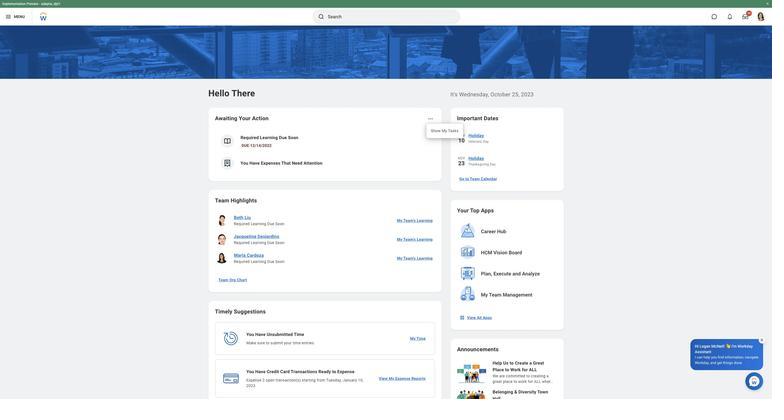 Task type: describe. For each thing, give the bounding box(es) containing it.
to up tuesday,
[[332, 369, 336, 374]]

card
[[280, 369, 290, 374]]

assistant
[[695, 350, 712, 354]]

help
[[704, 355, 711, 359]]

there
[[232, 88, 255, 99]]

adeptai_dpt1
[[41, 2, 61, 6]]

committed
[[506, 374, 526, 378]]

plan, execute and analyze
[[481, 271, 540, 277]]

0 vertical spatial for
[[522, 367, 528, 372]]

holiday for 23
[[469, 156, 484, 161]]

january
[[343, 378, 357, 382]]

transaction(s)
[[276, 378, 301, 382]]

learning inside jacqueline desjardins required learning due soon
[[251, 241, 266, 245]]

view all apps button
[[457, 312, 496, 323]]

to inside button
[[466, 177, 469, 181]]

timely suggestions
[[215, 308, 266, 315]]

you for you have credit card transactions ready to expense
[[247, 369, 254, 374]]

apps for view all apps
[[483, 316, 492, 320]]

make
[[247, 341, 256, 345]]

belonging & diversity town button
[[457, 389, 557, 399]]

entries
[[302, 341, 314, 345]]

awaiting your action list
[[215, 130, 435, 174]]

beth
[[234, 215, 244, 220]]

great
[[493, 379, 502, 384]]

hi logan mcneil! 👋 i'm workday assistant i can help you find information, navigate workday, and get things done.
[[695, 344, 759, 365]]

have for unsubmitted
[[255, 332, 266, 337]]

awaiting
[[215, 115, 237, 122]]

team inside "team org chart" button
[[218, 278, 229, 282]]

my team's learning button for cardoza
[[395, 253, 435, 264]]

credit
[[267, 369, 279, 374]]

required for beth
[[234, 222, 250, 226]]

25,
[[512, 91, 520, 98]]

important dates element
[[457, 129, 557, 172]]

hcm vision board
[[481, 250, 522, 256]]

team highlights list
[[215, 211, 435, 268]]

0 horizontal spatial a
[[530, 361, 532, 366]]

your top apps
[[457, 207, 494, 214]]

desjardins
[[258, 234, 280, 239]]

you
[[712, 355, 717, 359]]

career hub button
[[458, 222, 558, 242]]

media play image
[[468, 398, 475, 399]]

navigate
[[745, 355, 759, 359]]

you for you have unsubmitted time
[[247, 332, 254, 337]]

dates
[[484, 115, 499, 122]]

dashboard expenses image
[[223, 159, 232, 167]]

holiday thanksgiving day
[[468, 156, 496, 166]]

org
[[230, 278, 236, 282]]

time
[[293, 341, 301, 345]]

learning inside 'awaiting your action' "list"
[[260, 135, 278, 140]]

justify image
[[5, 13, 12, 20]]

announcements
[[457, 346, 499, 353]]

nov for 23
[[458, 156, 465, 160]]

october
[[491, 91, 511, 98]]

1 horizontal spatial a
[[547, 374, 549, 378]]

team's for liu
[[404, 218, 416, 223]]

hcm vision board button
[[458, 243, 558, 263]]

information,
[[725, 355, 744, 359]]

due for maria cardoza
[[267, 259, 274, 264]]

things
[[723, 361, 733, 365]]

profile logan mcneil image
[[757, 12, 766, 22]]

hub
[[497, 229, 507, 234]]

33
[[748, 12, 751, 15]]

23
[[459, 160, 465, 167]]

expense 2 open transaction(s) starting from tuesday, january 10, 2023
[[247, 378, 364, 388]]

hello
[[208, 88, 230, 99]]

soon for desjardins
[[275, 241, 285, 245]]

board
[[509, 250, 522, 256]]

nov for 10
[[458, 134, 465, 137]]

liu
[[245, 215, 251, 220]]

work
[[518, 379, 527, 384]]

it's
[[451, 91, 458, 98]]

your
[[284, 341, 292, 345]]

my team's learning button for liu
[[395, 215, 435, 226]]

nov 23
[[458, 156, 465, 167]]

go
[[460, 177, 465, 181]]

diversity
[[519, 389, 537, 395]]

calendar
[[481, 177, 497, 181]]

team's for desjardins
[[404, 237, 416, 242]]

maria cardoza button
[[232, 252, 266, 259]]

you for you have expenses that need attention
[[241, 161, 248, 166]]

get
[[717, 361, 723, 365]]

i
[[695, 355, 696, 359]]

team inside my team management button
[[489, 292, 502, 298]]

team org chart
[[218, 278, 247, 282]]

i'm
[[732, 344, 737, 349]]

2
[[263, 378, 265, 382]]

related actions image
[[428, 116, 433, 122]]

to up work
[[527, 374, 530, 378]]

apps for your top apps
[[481, 207, 494, 214]]

menu
[[14, 14, 25, 19]]

are
[[500, 374, 505, 378]]

holiday for 10
[[469, 133, 484, 138]]

make sure to submit your time entries
[[247, 341, 314, 345]]

my team's learning button for desjardins
[[395, 234, 435, 245]]

to right 'us' on the right bottom
[[510, 361, 514, 366]]

management
[[503, 292, 533, 298]]

holiday veterans day
[[468, 133, 489, 144]]

preview
[[27, 2, 38, 6]]

👋
[[726, 344, 731, 349]]

day for 23
[[490, 162, 496, 166]]

place
[[493, 367, 504, 372]]

due for beth liu
[[267, 222, 274, 226]]

timely
[[215, 308, 233, 315]]

all
[[477, 316, 482, 320]]

time inside button
[[417, 336, 426, 341]]

hello there
[[208, 88, 255, 99]]

town
[[538, 389, 548, 395]]

go to team calendar button
[[457, 173, 500, 184]]

1 horizontal spatial 2023
[[521, 91, 534, 98]]

1 vertical spatial for
[[528, 379, 533, 384]]

team left "highlights"
[[215, 197, 229, 204]]

soon inside 'awaiting your action' "list"
[[288, 135, 299, 140]]

1 vertical spatial all
[[534, 379, 541, 384]]

show
[[431, 129, 441, 133]]

team inside go to team calendar button
[[470, 177, 480, 181]]

reports
[[412, 376, 426, 381]]

0 horizontal spatial your
[[239, 115, 251, 122]]

learning inside "maria cardoza required learning due soon"
[[251, 259, 266, 264]]

plan,
[[481, 271, 492, 277]]



Task type: vqa. For each thing, say whether or not it's contained in the screenshot.
'Workplace' associated with Evans
no



Task type: locate. For each thing, give the bounding box(es) containing it.
&
[[515, 389, 518, 395]]

execute
[[494, 271, 512, 277]]

Search Workday  search field
[[328, 11, 449, 23]]

to right go
[[466, 177, 469, 181]]

to right sure on the bottom
[[266, 341, 270, 345]]

attention
[[304, 161, 323, 166]]

jacqueline desjardins button
[[232, 233, 282, 240]]

3 my team's learning from the top
[[397, 256, 433, 261]]

that
[[282, 161, 291, 166]]

1 vertical spatial holiday
[[469, 156, 484, 161]]

2 vertical spatial my team's learning button
[[395, 253, 435, 264]]

holiday button for 23
[[468, 155, 557, 162]]

1 vertical spatial you
[[247, 332, 254, 337]]

to down 'us' on the right bottom
[[505, 367, 509, 372]]

1 vertical spatial nov
[[458, 156, 465, 160]]

soon inside beth liu required learning due soon
[[275, 222, 285, 226]]

2 vertical spatial have
[[255, 369, 266, 374]]

need
[[292, 161, 303, 166]]

required up due 12/14/2022
[[241, 135, 259, 140]]

view all apps
[[467, 316, 492, 320]]

2 vertical spatial team's
[[404, 256, 416, 261]]

action
[[252, 115, 269, 122]]

due down jacqueline desjardins required learning due soon
[[267, 259, 274, 264]]

due for jacqueline desjardins
[[267, 241, 274, 245]]

due inside "maria cardoza required learning due soon"
[[267, 259, 274, 264]]

your left action
[[239, 115, 251, 122]]

go to team calendar
[[460, 177, 497, 181]]

menu banner
[[0, 0, 772, 26]]

due left 12/14/2022
[[242, 143, 249, 148]]

my time
[[410, 336, 426, 341]]

2 holiday button from the top
[[468, 155, 557, 162]]

apps right top
[[481, 207, 494, 214]]

hello there main content
[[0, 26, 772, 399]]

day right thanksgiving
[[490, 162, 496, 166]]

ready
[[319, 369, 331, 374]]

soon inside jacqueline desjardins required learning due soon
[[275, 241, 285, 245]]

team org chart button
[[216, 274, 249, 286]]

…
[[551, 379, 553, 384]]

due
[[279, 135, 287, 140], [242, 143, 249, 148], [267, 222, 274, 226], [267, 241, 274, 245], [267, 259, 274, 264]]

wher
[[542, 379, 551, 384]]

mcneil!
[[712, 344, 725, 349]]

search image
[[318, 13, 325, 20]]

highlights
[[231, 197, 257, 204]]

1 holiday from the top
[[469, 133, 484, 138]]

we
[[493, 374, 498, 378]]

view for view all apps
[[467, 316, 476, 320]]

expenses
[[261, 161, 281, 166]]

0 vertical spatial view
[[467, 316, 476, 320]]

day right the veterans
[[483, 140, 489, 144]]

12/14/2022
[[250, 143, 272, 148]]

my team management
[[481, 292, 533, 298]]

for
[[522, 367, 528, 372], [528, 379, 533, 384]]

sure
[[257, 341, 265, 345]]

important dates
[[457, 115, 499, 122]]

my team's learning for desjardins
[[397, 237, 433, 242]]

unsubmitted
[[267, 332, 293, 337]]

find
[[718, 355, 724, 359]]

plan, execute and analyze button
[[458, 264, 558, 284]]

due up you have expenses that need attention
[[279, 135, 287, 140]]

due down desjardins
[[267, 241, 274, 245]]

maria
[[234, 253, 246, 258]]

10
[[459, 137, 465, 144]]

0 vertical spatial and
[[513, 271, 521, 277]]

veterans
[[468, 140, 482, 144]]

beth liu button
[[232, 214, 253, 221]]

0 vertical spatial all
[[529, 367, 537, 372]]

1 vertical spatial have
[[255, 332, 266, 337]]

1 horizontal spatial your
[[457, 207, 469, 214]]

team down execute
[[489, 292, 502, 298]]

view right 10,
[[379, 376, 388, 381]]

announcements element
[[457, 360, 557, 399]]

you
[[241, 161, 248, 166], [247, 332, 254, 337], [247, 369, 254, 374]]

nov down 10
[[458, 156, 465, 160]]

1 team's from the top
[[404, 218, 416, 223]]

0 vertical spatial your
[[239, 115, 251, 122]]

my team management button
[[458, 285, 558, 305]]

have left expenses
[[250, 161, 260, 166]]

soon for cardoza
[[275, 259, 285, 264]]

2 vertical spatial you
[[247, 369, 254, 374]]

it's wednesday, october 25, 2023
[[451, 91, 534, 98]]

0 vertical spatial have
[[250, 161, 260, 166]]

have up the 2
[[255, 369, 266, 374]]

10,
[[358, 378, 364, 382]]

work
[[511, 367, 521, 372]]

0 vertical spatial my team's learning
[[397, 218, 433, 223]]

vision
[[494, 250, 508, 256]]

have inside you have expenses that need attention button
[[250, 161, 260, 166]]

1 vertical spatial apps
[[483, 316, 492, 320]]

holiday up thanksgiving
[[469, 156, 484, 161]]

have
[[250, 161, 260, 166], [255, 332, 266, 337], [255, 369, 266, 374]]

required inside "maria cardoza required learning due soon"
[[234, 259, 250, 264]]

menu button
[[0, 8, 32, 26]]

workday
[[738, 344, 753, 349]]

my team's learning for cardoza
[[397, 256, 433, 261]]

you left credit
[[247, 369, 254, 374]]

day inside holiday thanksgiving day
[[490, 162, 496, 166]]

2 holiday from the top
[[469, 156, 484, 161]]

apps right all
[[483, 316, 492, 320]]

0 vertical spatial a
[[530, 361, 532, 366]]

required down jacqueline
[[234, 241, 250, 245]]

you up make
[[247, 332, 254, 337]]

0 horizontal spatial time
[[294, 332, 304, 337]]

0 vertical spatial my team's learning button
[[395, 215, 435, 226]]

have for expenses
[[250, 161, 260, 166]]

holiday up the veterans
[[469, 133, 484, 138]]

view left all
[[467, 316, 476, 320]]

2023 inside expense 2 open transaction(s) starting from tuesday, january 10, 2023
[[247, 384, 256, 388]]

cardoza
[[247, 253, 264, 258]]

all down creating
[[534, 379, 541, 384]]

soon inside "maria cardoza required learning due soon"
[[275, 259, 285, 264]]

my team's learning button
[[395, 215, 435, 226], [395, 234, 435, 245], [395, 253, 435, 264]]

1 holiday button from the top
[[468, 132, 557, 139]]

1 vertical spatial my team's learning
[[397, 237, 433, 242]]

day for 10
[[483, 140, 489, 144]]

a
[[530, 361, 532, 366], [547, 374, 549, 378]]

required for jacqueline
[[234, 241, 250, 245]]

nov down tasks
[[458, 134, 465, 137]]

implementation preview -   adeptai_dpt1
[[2, 2, 61, 6]]

0 vertical spatial 2023
[[521, 91, 534, 98]]

holiday inside holiday thanksgiving day
[[469, 156, 484, 161]]

have up sure on the bottom
[[255, 332, 266, 337]]

3 my team's learning button from the top
[[395, 253, 435, 264]]

1 horizontal spatial view
[[467, 316, 476, 320]]

team right go
[[470, 177, 480, 181]]

2 horizontal spatial expense
[[395, 376, 411, 381]]

soon for liu
[[275, 222, 285, 226]]

1 vertical spatial team's
[[404, 237, 416, 242]]

required inside 'awaiting your action' "list"
[[241, 135, 259, 140]]

your
[[239, 115, 251, 122], [457, 207, 469, 214]]

have for credit
[[255, 369, 266, 374]]

hi
[[695, 344, 699, 349]]

logan
[[700, 344, 711, 349]]

jacqueline desjardins required learning due soon
[[234, 234, 285, 245]]

for right work
[[528, 379, 533, 384]]

1 vertical spatial view
[[379, 376, 388, 381]]

day
[[483, 140, 489, 144], [490, 162, 496, 166]]

due 12/14/2022
[[242, 143, 272, 148]]

a left 'great'
[[530, 361, 532, 366]]

and inside hi logan mcneil! 👋 i'm workday assistant i can help you find information, navigate workday, and get things done.
[[711, 361, 717, 365]]

team left org
[[218, 278, 229, 282]]

required inside jacqueline desjardins required learning due soon
[[234, 241, 250, 245]]

required for maria
[[234, 259, 250, 264]]

0 vertical spatial holiday
[[469, 133, 484, 138]]

holiday
[[469, 133, 484, 138], [469, 156, 484, 161]]

x image
[[760, 338, 764, 342]]

you have unsubmitted time
[[247, 332, 304, 337]]

top
[[470, 207, 480, 214]]

and inside 'button'
[[513, 271, 521, 277]]

implementation
[[2, 2, 26, 6]]

to down committed
[[514, 379, 517, 384]]

learning inside beth liu required learning due soon
[[251, 222, 266, 226]]

1 my team's learning button from the top
[[395, 215, 435, 226]]

my team's learning for liu
[[397, 218, 433, 223]]

1 vertical spatial and
[[711, 361, 717, 365]]

1 vertical spatial my team's learning button
[[395, 234, 435, 245]]

1 vertical spatial 2023
[[247, 384, 256, 388]]

0 vertical spatial team's
[[404, 218, 416, 223]]

required down maria
[[234, 259, 250, 264]]

us
[[503, 361, 509, 366]]

workday,
[[695, 361, 710, 365]]

2 vertical spatial my team's learning
[[397, 256, 433, 261]]

your left top
[[457, 207, 469, 214]]

view for view my expense reports
[[379, 376, 388, 381]]

1 horizontal spatial day
[[490, 162, 496, 166]]

apps inside button
[[483, 316, 492, 320]]

hcm
[[481, 250, 492, 256]]

team
[[470, 177, 480, 181], [215, 197, 229, 204], [218, 278, 229, 282], [489, 292, 502, 298]]

-
[[39, 2, 40, 6]]

team's for cardoza
[[404, 256, 416, 261]]

required learning due soon
[[241, 135, 299, 140]]

1 horizontal spatial expense
[[338, 369, 355, 374]]

1 my team's learning from the top
[[397, 218, 433, 223]]

due inside jacqueline desjardins required learning due soon
[[267, 241, 274, 245]]

expense inside expense 2 open transaction(s) starting from tuesday, january 10, 2023
[[247, 378, 262, 382]]

0 vertical spatial nov
[[458, 134, 465, 137]]

1 vertical spatial your
[[457, 207, 469, 214]]

and left analyze
[[513, 271, 521, 277]]

due up desjardins
[[267, 222, 274, 226]]

expense left the 2
[[247, 378, 262, 382]]

expense left reports
[[395, 376, 411, 381]]

0 horizontal spatial and
[[513, 271, 521, 277]]

great
[[533, 361, 544, 366]]

0 horizontal spatial 2023
[[247, 384, 256, 388]]

can
[[697, 355, 703, 359]]

maria cardoza required learning due soon
[[234, 253, 285, 264]]

0 horizontal spatial view
[[379, 376, 388, 381]]

you right the dashboard expenses icon
[[241, 161, 248, 166]]

0 horizontal spatial day
[[483, 140, 489, 144]]

show my tasks
[[431, 129, 459, 133]]

1 vertical spatial holiday button
[[468, 155, 557, 162]]

day inside holiday veterans day
[[483, 140, 489, 144]]

0 vertical spatial you
[[241, 161, 248, 166]]

required down beth liu button
[[234, 222, 250, 226]]

from
[[317, 378, 325, 382]]

1 horizontal spatial time
[[417, 336, 426, 341]]

0 horizontal spatial expense
[[247, 378, 262, 382]]

you have expenses that need attention
[[241, 161, 323, 166]]

0 vertical spatial day
[[483, 140, 489, 144]]

view my expense reports button
[[377, 373, 428, 384]]

holiday inside holiday veterans day
[[469, 133, 484, 138]]

2 my team's learning from the top
[[397, 237, 433, 242]]

close environment banner image
[[766, 2, 770, 5]]

you have expenses that need attention button
[[215, 152, 435, 174]]

1 vertical spatial a
[[547, 374, 549, 378]]

book open image
[[223, 137, 232, 145]]

view my expense reports
[[379, 376, 426, 381]]

notifications large image
[[727, 14, 733, 19]]

a up the wher
[[547, 374, 549, 378]]

and down the you
[[711, 361, 717, 365]]

view
[[467, 316, 476, 320], [379, 376, 388, 381]]

2 team's from the top
[[404, 237, 416, 242]]

2023
[[521, 91, 534, 98], [247, 384, 256, 388]]

expense
[[338, 369, 355, 374], [395, 376, 411, 381], [247, 378, 262, 382]]

2 my team's learning button from the top
[[395, 234, 435, 245]]

team highlights
[[215, 197, 257, 204]]

1 horizontal spatial and
[[711, 361, 717, 365]]

expense up january
[[338, 369, 355, 374]]

2 nov from the top
[[458, 156, 465, 160]]

1 nov from the top
[[458, 134, 465, 137]]

suggestions
[[234, 308, 266, 315]]

for down create
[[522, 367, 528, 372]]

you inside button
[[241, 161, 248, 166]]

required inside beth liu required learning due soon
[[234, 222, 250, 226]]

0 vertical spatial holiday button
[[468, 132, 557, 139]]

career
[[481, 229, 496, 234]]

0 vertical spatial apps
[[481, 207, 494, 214]]

create
[[515, 361, 529, 366]]

holiday button for 10
[[468, 132, 557, 139]]

all up creating
[[529, 367, 537, 372]]

1 vertical spatial day
[[490, 162, 496, 166]]

3 team's from the top
[[404, 256, 416, 261]]

expense inside button
[[395, 376, 411, 381]]

starting
[[302, 378, 316, 382]]

creating
[[531, 374, 546, 378]]

nbox image
[[460, 315, 465, 321]]

inbox large image
[[743, 14, 749, 19]]

done.
[[734, 361, 743, 365]]

due inside beth liu required learning due soon
[[267, 222, 274, 226]]



